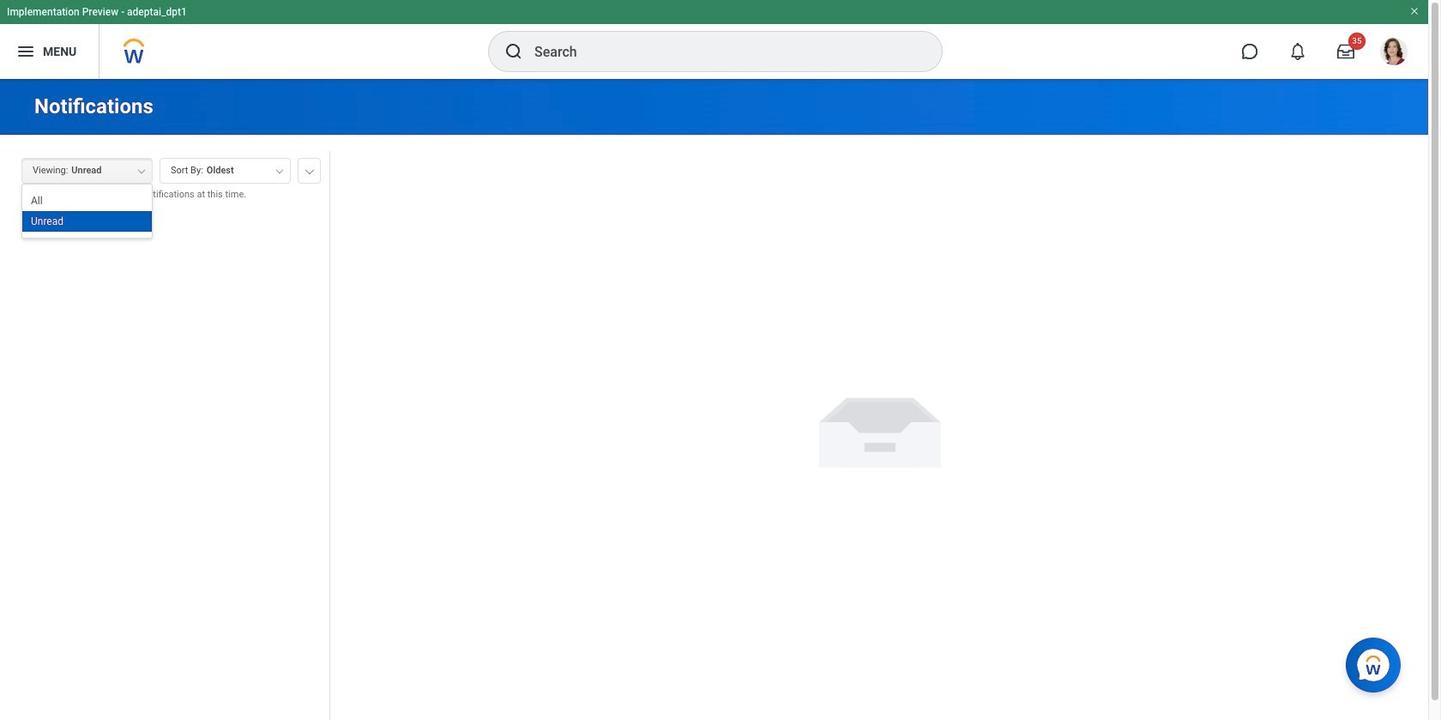 Task type: locate. For each thing, give the bounding box(es) containing it.
inbox items list box
[[0, 214, 330, 720]]

banner
[[0, 0, 1429, 79]]

justify image
[[15, 41, 36, 62]]

Search Workday  search field
[[535, 33, 907, 70]]

search image
[[504, 41, 524, 62]]

viewing list box
[[22, 191, 152, 232]]

more image
[[305, 166, 315, 174]]

close environment banner image
[[1410, 6, 1420, 16]]

tab panel
[[0, 150, 330, 720]]

notifications large image
[[1290, 43, 1307, 60]]

main content
[[0, 79, 1429, 720]]

inbox large image
[[1338, 43, 1355, 60]]



Task type: vqa. For each thing, say whether or not it's contained in the screenshot.
the Profile Logan McNeil icon
yes



Task type: describe. For each thing, give the bounding box(es) containing it.
profile logan mcneil image
[[1381, 38, 1408, 69]]

reading pane region
[[330, 136, 1429, 720]]



